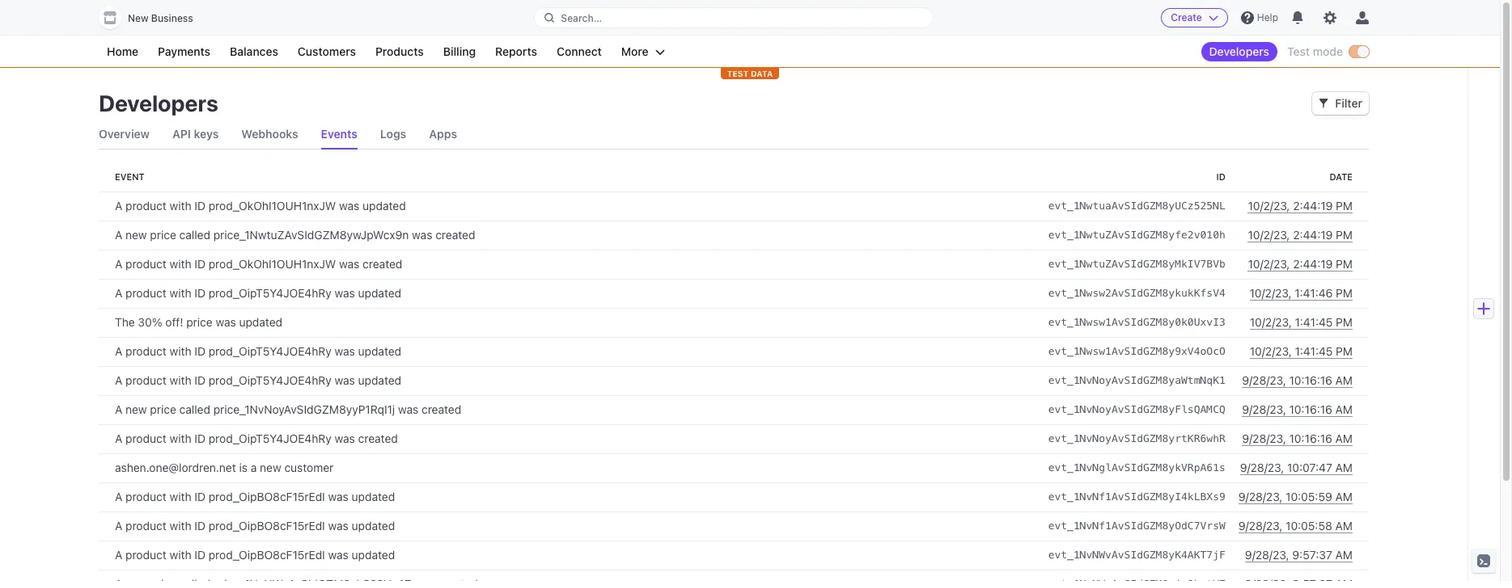 Task type: describe. For each thing, give the bounding box(es) containing it.
id for evt_1nvnwvavsidgzm8yk4akt7jf
[[195, 549, 206, 563]]

a for evt_1nvnf1avsidgzm8yodc7vrsw
[[115, 520, 122, 533]]

a product with id prod_oipt5y4joe4hry was updated for 10/2/23, 1:41:46 pm
[[115, 287, 402, 300]]

9/28/23, 10:05:59 am
[[1239, 490, 1353, 504]]

a new price called price_1nvnoyavsidgzm8yyp1rqi1j was created link
[[99, 396, 1042, 425]]

was for evt_1nwtuzavsidgzm8ymkiv7bvb
[[339, 257, 360, 271]]

a product with id prod_oipt5y4joe4hry was updated for 10/2/23, 1:41:45 pm
[[115, 345, 402, 359]]

event
[[115, 172, 145, 182]]

a product with id prod_oipt5y4joe4hry was updated link for 10/2/23, 1:41:46 pm
[[99, 279, 1042, 308]]

payments
[[158, 45, 211, 58]]

9/28/23, for evt_1nvnoyavsidgzm8yflsqamcq
[[1243, 403, 1287, 417]]

filter button
[[1313, 92, 1369, 115]]

was for evt_1nwsw2avsidgzm8ykukkfsv4
[[335, 287, 355, 300]]

evt_1nvnwvavsidgzm8yk4akt7jf link
[[1042, 541, 1233, 571]]

events link
[[321, 120, 358, 149]]

10/2/23, 1:41:46 pm link
[[1233, 279, 1369, 308]]

a product with id prod_oipt5y4joe4hry was updated link for 9/28/23, 10:16:16 am
[[99, 367, 1042, 396]]

pm for evt_1nwsw2avsidgzm8ykukkfsv4
[[1336, 287, 1353, 300]]

product for evt_1nvnwvavsidgzm8yk4akt7jf
[[126, 549, 167, 563]]

api
[[172, 127, 191, 141]]

evt_1nvnoyavsidgzm8yrtkr6whr
[[1049, 433, 1226, 445]]

Search… search field
[[535, 8, 933, 28]]

home link
[[99, 42, 147, 62]]

a product with id prod_oipt5y4joe4hry was created link
[[99, 425, 1042, 454]]

product for evt_1nwtuaavsidgzm8yucz525nl
[[126, 199, 167, 213]]

evt_1nvnoyavsidgzm8yawtmnqk1 link
[[1042, 367, 1233, 396]]

ashen.one@lordren.net
[[115, 461, 236, 475]]

evt_1nwsw1avsidgzm8y9xv4ooco link
[[1042, 338, 1233, 367]]

1:41:45 for a product with id prod_oipt5y4joe4hry was updated
[[1295, 345, 1333, 359]]

developers link
[[1202, 42, 1278, 62]]

10/2/23, 1:41:46 pm button
[[1250, 286, 1353, 302]]

am for evt_1nvnglavsidgzm8ykvrpa61s
[[1336, 461, 1353, 475]]

with for evt_1nwtuaavsidgzm8yucz525nl
[[170, 199, 192, 213]]

10/2/23, 1:41:45 pm link for the 30% off! price was updated
[[1233, 308, 1369, 338]]

prod_oipbo8cf15redi for 9/28/23, 9:57:37 am
[[209, 549, 325, 563]]

a product with id prod_oipt5y4joe4hry was updated for 9/28/23, 10:16:16 am
[[115, 374, 402, 388]]

10/2/23, 1:41:45 pm for a product with id prod_oipt5y4joe4hry was updated
[[1250, 345, 1353, 359]]

9/28/23, 10:07:47 am
[[1241, 461, 1353, 475]]

2:44:19 for a new price called price_1nwtuzavsidgzm8ywjpwcx9n was created
[[1294, 228, 1333, 242]]

evt_1nvnoyavsidgzm8yflsqamcq
[[1049, 404, 1226, 416]]

test
[[727, 69, 749, 79]]

a for evt_1nvnf1avsidgzm8yi4klbxs9
[[115, 490, 122, 504]]

products
[[376, 45, 424, 58]]

a for evt_1nwtuzavsidgzm8ymkiv7bvb
[[115, 257, 122, 271]]

10/2/23, 2:44:19 pm for a new price called price_1nwtuzavsidgzm8ywjpwcx9n was created
[[1248, 228, 1353, 242]]

id for evt_1nwtuaavsidgzm8yucz525nl
[[195, 199, 206, 213]]

10/2/23, 1:41:45 pm button for a product with id prod_oipt5y4joe4hry was updated
[[1250, 344, 1353, 360]]

evt_1nwtuzavsidgzm8ymkiv7bvb link
[[1042, 250, 1233, 279]]

balances link
[[222, 42, 286, 62]]

more
[[621, 45, 649, 58]]

updated for 10/2/23, 2:44:19 pm
[[363, 199, 406, 213]]

a product with id prod_okohi1ouh1nxjw was created
[[115, 257, 403, 271]]

more button
[[613, 42, 673, 62]]

a product with id prod_oipbo8cf15redi was updated for 9/28/23, 10:05:58 am
[[115, 520, 395, 533]]

apps
[[429, 127, 457, 141]]

price for price_1nvnoyavsidgzm8yyp1rqi1j
[[150, 403, 176, 417]]

billing
[[443, 45, 476, 58]]

9/28/23, 10:05:59 am button
[[1239, 490, 1353, 506]]

with for evt_1nvnf1avsidgzm8yi4klbxs9
[[170, 490, 192, 504]]

id for evt_1nvnf1avsidgzm8yi4klbxs9
[[195, 490, 206, 504]]

a for evt_1nwtuaavsidgzm8yucz525nl
[[115, 199, 122, 213]]

9/28/23, 10:16:16 am for a product with id prod_oipt5y4joe4hry was created
[[1243, 432, 1353, 446]]

with for evt_1nvnwvavsidgzm8yk4akt7jf
[[170, 549, 192, 563]]

9/28/23, 9:57:37 am
[[1246, 549, 1353, 563]]

10/2/23, 1:41:45 pm for the 30% off! price was updated
[[1250, 316, 1353, 329]]

a for evt_1nwsw2avsidgzm8ykukkfsv4
[[115, 287, 122, 300]]

a product with id prod_oipbo8cf15redi was updated link for 9/28/23, 10:05:59 am
[[99, 483, 1042, 512]]

a
[[251, 461, 257, 475]]

10/2/23, 1:41:46 pm
[[1250, 287, 1353, 300]]

10/2/23, for evt_1nwtuaavsidgzm8yucz525nl
[[1248, 199, 1291, 213]]

9/28/23, 10:05:59 am link
[[1233, 483, 1369, 512]]

prod_oipt5y4joe4hry for evt_1nvnoyavsidgzm8yrtkr6whr
[[209, 432, 332, 446]]

ashen.one@lordren.net is a new customer
[[115, 461, 334, 475]]

help button
[[1235, 5, 1285, 31]]

product for evt_1nvnoyavsidgzm8yawtmnqk1
[[126, 374, 167, 388]]

a for evt_1nwsw1avsidgzm8y9xv4ooco
[[115, 345, 122, 359]]

30%
[[138, 316, 162, 329]]

developers inside developers link
[[1210, 45, 1270, 58]]

updated for 9/28/23, 9:57:37 am
[[352, 549, 395, 563]]

overview link
[[99, 120, 150, 149]]

10/2/23, for evt_1nwsw1avsidgzm8y9xv4ooco
[[1250, 345, 1292, 359]]

product for evt_1nvnf1avsidgzm8yi4klbxs9
[[126, 490, 167, 504]]

reports
[[495, 45, 537, 58]]

pm for evt_1nwsw1avsidgzm8y0k0uxvi3
[[1336, 316, 1353, 329]]

10:05:59
[[1286, 490, 1333, 504]]

am for evt_1nvnwvavsidgzm8yk4akt7jf
[[1336, 549, 1353, 563]]

evt_1nvnf1avsidgzm8yi4klbxs9 link
[[1042, 483, 1233, 512]]

evt_1nvnf1avsidgzm8yodc7vrsw
[[1049, 520, 1226, 533]]

svg image
[[1320, 99, 1329, 109]]

business
[[151, 12, 193, 24]]

connect
[[557, 45, 602, 58]]

9/28/23, 10:07:47 am link
[[1233, 454, 1369, 483]]

evt_1nwsw1avsidgzm8y0k0uxvi3 link
[[1042, 308, 1233, 338]]

payments link
[[150, 42, 219, 62]]

connect link
[[549, 42, 610, 62]]

created for a product with id prod_oipt5y4joe4hry was created
[[358, 432, 398, 446]]

10:16:16 for a product with id prod_oipt5y4joe4hry was updated
[[1290, 374, 1333, 388]]

a new price called price_1nvnoyavsidgzm8yyp1rqi1j was created
[[115, 403, 462, 417]]

billing link
[[435, 42, 484, 62]]

was for evt_1nvnoyavsidgzm8yflsqamcq
[[398, 403, 419, 417]]

test mode
[[1288, 45, 1344, 58]]

9/28/23, for evt_1nvnoyavsidgzm8yrtkr6whr
[[1243, 432, 1287, 446]]

date
[[1330, 172, 1353, 182]]

logs
[[380, 127, 407, 141]]

prod_okohi1ouh1nxjw for updated
[[209, 199, 336, 213]]

was for evt_1nvnf1avsidgzm8yi4klbxs9
[[328, 490, 349, 504]]

10/2/23, 1:41:45 pm link for a product with id prod_oipt5y4joe4hry was updated
[[1233, 338, 1369, 367]]

Search… text field
[[535, 8, 933, 28]]

evt_1nvnglavsidgzm8ykvrpa61s link
[[1042, 454, 1233, 483]]

9/28/23, 9:57:37 am link
[[1233, 541, 1369, 571]]

10/2/23, 2:44:19 pm button for a new price called price_1nwtuzavsidgzm8ywjpwcx9n was created
[[1248, 227, 1353, 244]]

was for evt_1nvnf1avsidgzm8yodc7vrsw
[[328, 520, 349, 533]]

evt_1nwtuzavsidgzm8ymkiv7bvb
[[1049, 258, 1226, 270]]

help
[[1258, 11, 1279, 23]]

was for evt_1nvnoyavsidgzm8yawtmnqk1
[[335, 374, 355, 388]]

evt_1nwtuaavsidgzm8yucz525nl
[[1049, 200, 1226, 212]]

a new price called price_1nwtuzavsidgzm8ywjpwcx9n was created link
[[99, 221, 1042, 250]]

pm for evt_1nwsw1avsidgzm8y9xv4ooco
[[1336, 345, 1353, 359]]

test
[[1288, 45, 1310, 58]]

created for a new price called price_1nwtuzavsidgzm8ywjpwcx9n was created
[[436, 228, 475, 242]]

evt_1nvnglavsidgzm8ykvrpa61s
[[1049, 462, 1226, 474]]

am for evt_1nvnoyavsidgzm8yrtkr6whr
[[1336, 432, 1353, 446]]

am for evt_1nvnf1avsidgzm8yi4klbxs9
[[1336, 490, 1353, 504]]

10/2/23, for evt_1nwsw1avsidgzm8y0k0uxvi3
[[1250, 316, 1292, 329]]

evt_1nwsw2avsidgzm8ykukkfsv4 link
[[1042, 279, 1233, 308]]

a product with id prod_oipbo8cf15redi was updated link for 9/28/23, 9:57:37 am
[[99, 541, 1042, 571]]

product for evt_1nwsw1avsidgzm8y9xv4ooco
[[126, 345, 167, 359]]

2 vertical spatial new
[[260, 461, 281, 475]]

filter
[[1336, 96, 1363, 110]]

test data
[[727, 69, 773, 79]]

product for evt_1nvnf1avsidgzm8yodc7vrsw
[[126, 520, 167, 533]]

product for evt_1nvnoyavsidgzm8yrtkr6whr
[[126, 432, 167, 446]]

9/28/23, 10:16:16 am link for a product with id prod_oipt5y4joe4hry was updated
[[1233, 367, 1369, 396]]

new
[[128, 12, 149, 24]]

search…
[[561, 12, 602, 24]]

apps link
[[429, 120, 457, 149]]

9/28/23, 10:16:16 am button for a product with id prod_oipt5y4joe4hry was created
[[1243, 431, 1353, 448]]

10/2/23, 2:44:19 pm button for a product with id prod_okohi1ouh1nxjw was updated
[[1248, 198, 1353, 214]]

with for evt_1nwtuzavsidgzm8ymkiv7bvb
[[170, 257, 192, 271]]

evt_1nvnf1avsidgzm8yodc7vrsw link
[[1042, 512, 1233, 541]]

10:16:16 for a product with id prod_oipt5y4joe4hry was created
[[1290, 432, 1333, 446]]



Task type: locate. For each thing, give the bounding box(es) containing it.
pm for evt_1nwtuaavsidgzm8yucz525nl
[[1336, 199, 1353, 213]]

0 vertical spatial 10/2/23, 2:44:19 pm button
[[1248, 198, 1353, 214]]

0 horizontal spatial developers
[[99, 90, 218, 117]]

3 a product with id prod_oipbo8cf15redi was updated link from the top
[[99, 541, 1042, 571]]

10/2/23, for evt_1nwtuzavsidgzm8yfe2v010h
[[1248, 228, 1291, 242]]

9 a from the top
[[115, 490, 122, 504]]

2 9/28/23, 10:16:16 am button from the top
[[1243, 402, 1353, 418]]

1 1:41:45 from the top
[[1295, 316, 1333, 329]]

1 vertical spatial 10/2/23, 1:41:45 pm
[[1250, 345, 1353, 359]]

overview
[[99, 127, 150, 141]]

9/28/23,
[[1243, 374, 1287, 388], [1243, 403, 1287, 417], [1243, 432, 1287, 446], [1241, 461, 1285, 475], [1239, 490, 1283, 504], [1239, 520, 1283, 533], [1246, 549, 1290, 563]]

product for evt_1nwsw2avsidgzm8ykukkfsv4
[[126, 287, 167, 300]]

1:41:45 for the 30% off! price was updated
[[1295, 316, 1333, 329]]

0 vertical spatial prod_oipbo8cf15redi
[[209, 490, 325, 504]]

10/2/23, 2:44:19 pm link
[[1233, 192, 1369, 221], [1233, 221, 1369, 250], [1233, 250, 1369, 279]]

1 10/2/23, 1:41:45 pm from the top
[[1250, 316, 1353, 329]]

3 9/28/23, 10:16:16 am from the top
[[1243, 432, 1353, 446]]

3 10/2/23, 2:44:19 pm button from the top
[[1248, 257, 1353, 273]]

2 1:41:45 from the top
[[1295, 345, 1333, 359]]

6 pm from the top
[[1336, 345, 1353, 359]]

developers down help button
[[1210, 45, 1270, 58]]

1 10/2/23, 2:44:19 pm from the top
[[1248, 199, 1353, 213]]

1 called from the top
[[179, 228, 210, 242]]

1 vertical spatial 10/2/23, 2:44:19 pm
[[1248, 228, 1353, 242]]

9/28/23, 10:05:58 am
[[1239, 520, 1353, 533]]

1:41:46
[[1295, 287, 1333, 300]]

pm for evt_1nwtuzavsidgzm8ymkiv7bvb
[[1336, 257, 1353, 271]]

3 10/2/23, 2:44:19 pm from the top
[[1248, 257, 1353, 271]]

2 a product with id prod_oipt5y4joe4hry was updated from the top
[[115, 345, 402, 359]]

am for evt_1nvnoyavsidgzm8yflsqamcq
[[1336, 403, 1353, 417]]

1 10/2/23, 1:41:45 pm button from the top
[[1250, 315, 1353, 331]]

7 a from the top
[[115, 403, 122, 417]]

id for evt_1nvnoyavsidgzm8yrtkr6whr
[[195, 432, 206, 446]]

11 a from the top
[[115, 549, 122, 563]]

2 vertical spatial price
[[150, 403, 176, 417]]

was inside 'a product with id prod_oipt5y4joe4hry was created' link
[[335, 432, 355, 446]]

id for evt_1nwsw2avsidgzm8ykukkfsv4
[[195, 287, 206, 300]]

9/28/23, for evt_1nvnf1avsidgzm8yi4klbxs9
[[1239, 490, 1283, 504]]

was for evt_1nvnwvavsidgzm8yk4akt7jf
[[328, 549, 349, 563]]

a inside 'link'
[[115, 403, 122, 417]]

am inside button
[[1336, 490, 1353, 504]]

1 9/28/23, 10:16:16 am link from the top
[[1233, 367, 1369, 396]]

products link
[[367, 42, 432, 62]]

2 10/2/23, 1:41:45 pm from the top
[[1250, 345, 1353, 359]]

2 vertical spatial 10/2/23, 2:44:19 pm button
[[1248, 257, 1353, 273]]

6 am from the top
[[1336, 520, 1353, 533]]

called up ashen.one@lordren.net
[[179, 403, 210, 417]]

3 10:16:16 from the top
[[1290, 432, 1333, 446]]

updated
[[363, 199, 406, 213], [358, 287, 402, 300], [239, 316, 283, 329], [358, 345, 402, 359], [358, 374, 402, 388], [352, 490, 395, 504], [352, 520, 395, 533], [352, 549, 395, 563]]

0 vertical spatial price
[[150, 228, 176, 242]]

10/2/23, for evt_1nwsw2avsidgzm8ykukkfsv4
[[1250, 287, 1292, 300]]

2 product from the top
[[126, 257, 167, 271]]

new up ashen.one@lordren.net
[[126, 403, 147, 417]]

prod_oipt5y4joe4hry for evt_1nwsw1avsidgzm8y9xv4ooco
[[209, 345, 332, 359]]

1 10/2/23, 2:44:19 pm link from the top
[[1233, 192, 1369, 221]]

prod_oipbo8cf15redi for 9/28/23, 10:05:59 am
[[209, 490, 325, 504]]

4 prod_oipt5y4joe4hry from the top
[[209, 432, 332, 446]]

updated for 10/2/23, 1:41:46 pm
[[358, 287, 402, 300]]

6 with from the top
[[170, 432, 192, 446]]

pm for evt_1nwtuzavsidgzm8yfe2v010h
[[1336, 228, 1353, 242]]

a for evt_1nvnoyavsidgzm8yawtmnqk1
[[115, 374, 122, 388]]

evt_1nwsw1avsidgzm8y0k0uxvi3
[[1049, 316, 1226, 329]]

9/28/23, 10:16:16 am link for a new price called price_1nvnoyavsidgzm8yyp1rqi1j was created
[[1233, 396, 1369, 425]]

a for evt_1nvnoyavsidgzm8yrtkr6whr
[[115, 432, 122, 446]]

9/28/23, 10:05:58 am link
[[1233, 512, 1369, 541]]

9 with from the top
[[170, 549, 192, 563]]

evt_1nwtuzavsidgzm8yfe2v010h link
[[1042, 221, 1233, 250]]

10:07:47
[[1288, 461, 1333, 475]]

4 am from the top
[[1336, 461, 1353, 475]]

2 am from the top
[[1336, 403, 1353, 417]]

2 a product with id prod_oipt5y4joe4hry was updated link from the top
[[99, 338, 1042, 367]]

product
[[126, 199, 167, 213], [126, 257, 167, 271], [126, 287, 167, 300], [126, 345, 167, 359], [126, 374, 167, 388], [126, 432, 167, 446], [126, 490, 167, 504], [126, 520, 167, 533], [126, 549, 167, 563]]

2 a product with id prod_oipbo8cf15redi was updated link from the top
[[99, 512, 1042, 541]]

2 9/28/23, 10:16:16 am link from the top
[[1233, 396, 1369, 425]]

8 product from the top
[[126, 520, 167, 533]]

prod_oipt5y4joe4hry for evt_1nvnoyavsidgzm8yawtmnqk1
[[209, 374, 332, 388]]

a for evt_1nwtuzavsidgzm8yfe2v010h
[[115, 228, 122, 242]]

evt_1nvnf1avsidgzm8yi4klbxs9
[[1049, 491, 1226, 503]]

2:44:19 for a product with id prod_okohi1ouh1nxjw was created
[[1294, 257, 1333, 271]]

3 a product with id prod_oipt5y4joe4hry was updated link from the top
[[99, 367, 1042, 396]]

new down the event
[[126, 228, 147, 242]]

10/2/23, for evt_1nwtuzavsidgzm8ymkiv7bvb
[[1248, 257, 1291, 271]]

0 vertical spatial 10/2/23, 2:44:19 pm
[[1248, 199, 1353, 213]]

product for evt_1nwtuzavsidgzm8ymkiv7bvb
[[126, 257, 167, 271]]

0 vertical spatial called
[[179, 228, 210, 242]]

10:05:58
[[1286, 520, 1333, 533]]

a product with id prod_oipt5y4joe4hry was updated link up 'a product with id prod_oipt5y4joe4hry was created' link
[[99, 367, 1042, 396]]

2 vertical spatial a product with id prod_oipt5y4joe4hry was updated
[[115, 374, 402, 388]]

9/28/23, for evt_1nvnglavsidgzm8ykvrpa61s
[[1241, 461, 1285, 475]]

0 vertical spatial 1:41:45
[[1295, 316, 1333, 329]]

10:16:16 for a new price called price_1nvnoyavsidgzm8yyp1rqi1j was created
[[1290, 403, 1333, 417]]

evt_1nwsw1avsidgzm8y9xv4ooco
[[1049, 346, 1226, 358]]

the 30% off! price was updated
[[115, 316, 283, 329]]

2 10/2/23, 1:41:45 pm button from the top
[[1250, 344, 1353, 360]]

called up a product with id prod_okohi1ouh1nxjw was created
[[179, 228, 210, 242]]

was inside a product with id prod_okohi1ouh1nxjw was created link
[[339, 257, 360, 271]]

3 with from the top
[[170, 287, 192, 300]]

with
[[170, 199, 192, 213], [170, 257, 192, 271], [170, 287, 192, 300], [170, 345, 192, 359], [170, 374, 192, 388], [170, 432, 192, 446], [170, 490, 192, 504], [170, 520, 192, 533], [170, 549, 192, 563]]

1 vertical spatial prod_okohi1ouh1nxjw
[[209, 257, 336, 271]]

1 vertical spatial new
[[126, 403, 147, 417]]

1 vertical spatial 9/28/23, 10:16:16 am button
[[1243, 402, 1353, 418]]

5 a from the top
[[115, 345, 122, 359]]

api keys link
[[172, 120, 219, 149]]

2 vertical spatial a product with id prod_oipbo8cf15redi was updated
[[115, 549, 395, 563]]

prod_oipbo8cf15redi for 9/28/23, 10:05:58 am
[[209, 520, 325, 533]]

1 vertical spatial a product with id prod_oipt5y4joe4hry was updated
[[115, 345, 402, 359]]

3 pm from the top
[[1336, 257, 1353, 271]]

was for evt_1nvnoyavsidgzm8yrtkr6whr
[[335, 432, 355, 446]]

5 am from the top
[[1336, 490, 1353, 504]]

9/28/23, 10:16:16 am
[[1243, 374, 1353, 388], [1243, 403, 1353, 417], [1243, 432, 1353, 446]]

a product with id prod_oipt5y4joe4hry was updated link up a new price called price_1nvnoyavsidgzm8yyp1rqi1j was created 'link'
[[99, 338, 1042, 367]]

new business
[[128, 12, 193, 24]]

3 a product with id prod_oipbo8cf15redi was updated from the top
[[115, 549, 395, 563]]

10/2/23, inside 10/2/23, 1:41:46 pm button
[[1250, 287, 1292, 300]]

webhooks
[[241, 127, 298, 141]]

1 am from the top
[[1336, 374, 1353, 388]]

price_1nvnoyavsidgzm8yyp1rqi1j
[[213, 403, 395, 417]]

4 product from the top
[[126, 345, 167, 359]]

7 with from the top
[[170, 490, 192, 504]]

reports link
[[487, 42, 546, 62]]

3 product from the top
[[126, 287, 167, 300]]

evt_1nwtuaavsidgzm8yucz525nl link
[[1042, 192, 1233, 221]]

2 10/2/23, 1:41:45 pm link from the top
[[1233, 338, 1369, 367]]

2 vertical spatial 9/28/23, 10:16:16 am
[[1243, 432, 1353, 446]]

2 called from the top
[[179, 403, 210, 417]]

evt_1nwsw2avsidgzm8ykukkfsv4
[[1049, 287, 1226, 299]]

1 vertical spatial 10:16:16
[[1290, 403, 1333, 417]]

9/28/23, 10:16:16 am button for a new price called price_1nvnoyavsidgzm8yyp1rqi1j was created
[[1243, 402, 1353, 418]]

created for a new price called price_1nvnoyavsidgzm8yyp1rqi1j was created
[[422, 403, 462, 417]]

4 pm from the top
[[1336, 287, 1353, 300]]

9/28/23, 9:57:37 am button
[[1246, 548, 1353, 564]]

9/28/23, for evt_1nvnoyavsidgzm8yawtmnqk1
[[1243, 374, 1287, 388]]

api keys
[[172, 127, 219, 141]]

10/2/23, 2:44:19 pm for a product with id prod_okohi1ouh1nxjw was updated
[[1248, 199, 1353, 213]]

prod_okohi1ouh1nxjw
[[209, 199, 336, 213], [209, 257, 336, 271]]

0 vertical spatial developers
[[1210, 45, 1270, 58]]

3 10/2/23, 2:44:19 pm link from the top
[[1233, 250, 1369, 279]]

2 vertical spatial 9/28/23, 10:16:16 am button
[[1243, 431, 1353, 448]]

9/28/23, 10:16:16 am link for a product with id prod_oipt5y4joe4hry was created
[[1233, 425, 1369, 454]]

0 vertical spatial 9/28/23, 10:16:16 am
[[1243, 374, 1353, 388]]

0 vertical spatial 10/2/23, 1:41:45 pm
[[1250, 316, 1353, 329]]

9 product from the top
[[126, 549, 167, 563]]

0 vertical spatial a product with id prod_oipt5y4joe4hry was updated
[[115, 287, 402, 300]]

1 a product with id prod_oipt5y4joe4hry was updated link from the top
[[99, 279, 1042, 308]]

new for a new price called price_1nwtuzavsidgzm8ywjpwcx9n was created
[[126, 228, 147, 242]]

5 with from the top
[[170, 374, 192, 388]]

id for evt_1nvnf1avsidgzm8yodc7vrsw
[[195, 520, 206, 533]]

6 a from the top
[[115, 374, 122, 388]]

4 a from the top
[[115, 287, 122, 300]]

was for evt_1nwsw1avsidgzm8y9xv4ooco
[[335, 345, 355, 359]]

customer
[[284, 461, 334, 475]]

2 prod_okohi1ouh1nxjw from the top
[[209, 257, 336, 271]]

1 a from the top
[[115, 199, 122, 213]]

updated for 9/28/23, 10:05:59 am
[[352, 490, 395, 504]]

1 a product with id prod_oipbo8cf15redi was updated from the top
[[115, 490, 395, 504]]

prod_okohi1ouh1nxjw for created
[[209, 257, 336, 271]]

tab list containing overview
[[99, 120, 1369, 150]]

2 prod_oipt5y4joe4hry from the top
[[209, 345, 332, 359]]

create button
[[1162, 8, 1229, 28]]

prod_okohi1ouh1nxjw up "a new price called price_1nwtuzavsidgzm8ywjpwcx9n was created"
[[209, 199, 336, 213]]

9/28/23, inside button
[[1239, 490, 1283, 504]]

customers
[[298, 45, 356, 58]]

1 9/28/23, 10:16:16 am from the top
[[1243, 374, 1353, 388]]

evt_1nwtuzavsidgzm8yfe2v010h
[[1049, 229, 1226, 241]]

9/28/23, 10:05:58 am button
[[1239, 519, 1353, 535]]

create
[[1171, 11, 1203, 23]]

1 vertical spatial prod_oipbo8cf15redi
[[209, 520, 325, 533]]

1 vertical spatial called
[[179, 403, 210, 417]]

1 9/28/23, 10:16:16 am button from the top
[[1243, 373, 1353, 389]]

0 vertical spatial 9/28/23, 10:16:16 am button
[[1243, 373, 1353, 389]]

prod_oipt5y4joe4hry
[[209, 287, 332, 300], [209, 345, 332, 359], [209, 374, 332, 388], [209, 432, 332, 446]]

price_1nwtuzavsidgzm8ywjpwcx9n
[[213, 228, 409, 242]]

id
[[1217, 172, 1226, 182], [195, 199, 206, 213], [195, 257, 206, 271], [195, 287, 206, 300], [195, 345, 206, 359], [195, 374, 206, 388], [195, 432, 206, 446], [195, 490, 206, 504], [195, 520, 206, 533], [195, 549, 206, 563]]

new inside 'link'
[[126, 403, 147, 417]]

3 2:44:19 from the top
[[1294, 257, 1333, 271]]

0 vertical spatial 10/2/23, 1:41:45 pm button
[[1250, 315, 1353, 331]]

1 10/2/23, 1:41:45 pm link from the top
[[1233, 308, 1369, 338]]

a product with id prod_oipt5y4joe4hry was updated link for 10/2/23, 1:41:45 pm
[[99, 338, 1042, 367]]

2 10/2/23, 2:44:19 pm button from the top
[[1248, 227, 1353, 244]]

2 10/2/23, 2:44:19 pm link from the top
[[1233, 221, 1369, 250]]

1 2:44:19 from the top
[[1294, 199, 1333, 213]]

2 10/2/23, 2:44:19 pm from the top
[[1248, 228, 1353, 242]]

8 with from the top
[[170, 520, 192, 533]]

events
[[321, 127, 358, 141]]

1 a product with id prod_oipt5y4joe4hry was updated from the top
[[115, 287, 402, 300]]

2 vertical spatial 10/2/23, 2:44:19 pm
[[1248, 257, 1353, 271]]

3 9/28/23, 10:16:16 am link from the top
[[1233, 425, 1369, 454]]

a new price called price_1nwtuzavsidgzm8ywjpwcx9n was created
[[115, 228, 475, 242]]

1 vertical spatial 10/2/23, 2:44:19 pm button
[[1248, 227, 1353, 244]]

was inside a new price called price_1nvnoyavsidgzm8yyp1rqi1j was created 'link'
[[398, 403, 419, 417]]

10/2/23, 2:44:19 pm link for a product with id prod_okohi1ouh1nxjw was created
[[1233, 250, 1369, 279]]

9/28/23, 10:07:47 am button
[[1241, 461, 1353, 477]]

1 prod_oipbo8cf15redi from the top
[[209, 490, 325, 504]]

a product with id prod_okohi1ouh1nxjw was updated link
[[99, 192, 1042, 221]]

10/2/23, 2:44:19 pm button
[[1248, 198, 1353, 214], [1248, 227, 1353, 244], [1248, 257, 1353, 273]]

2 a from the top
[[115, 228, 122, 242]]

a for evt_1nvnwvavsidgzm8yk4akt7jf
[[115, 549, 122, 563]]

4 with from the top
[[170, 345, 192, 359]]

2 pm from the top
[[1336, 228, 1353, 242]]

1 vertical spatial 10/2/23, 1:41:45 pm button
[[1250, 344, 1353, 360]]

3 am from the top
[[1336, 432, 1353, 446]]

1 pm from the top
[[1336, 199, 1353, 213]]

1 horizontal spatial developers
[[1210, 45, 1270, 58]]

5 product from the top
[[126, 374, 167, 388]]

called
[[179, 228, 210, 242], [179, 403, 210, 417]]

0 vertical spatial 2:44:19
[[1294, 199, 1333, 213]]

3 prod_oipt5y4joe4hry from the top
[[209, 374, 332, 388]]

1 vertical spatial price
[[186, 316, 213, 329]]

1 vertical spatial 2:44:19
[[1294, 228, 1333, 242]]

0 vertical spatial a product with id prod_oipbo8cf15redi was updated
[[115, 490, 395, 504]]

7 am from the top
[[1336, 549, 1353, 563]]

10 a from the top
[[115, 520, 122, 533]]

id for evt_1nwsw1avsidgzm8y9xv4ooco
[[195, 345, 206, 359]]

with for evt_1nvnf1avsidgzm8yodc7vrsw
[[170, 520, 192, 533]]

pm inside button
[[1336, 287, 1353, 300]]

new business button
[[99, 6, 209, 29]]

2 10:16:16 from the top
[[1290, 403, 1333, 417]]

8 a from the top
[[115, 432, 122, 446]]

9/28/23, for evt_1nvnwvavsidgzm8yk4akt7jf
[[1246, 549, 1290, 563]]

7 product from the top
[[126, 490, 167, 504]]

2 2:44:19 from the top
[[1294, 228, 1333, 242]]

a product with id prod_okohi1ouh1nxjw was updated
[[115, 199, 406, 213]]

2 vertical spatial 2:44:19
[[1294, 257, 1333, 271]]

am
[[1336, 374, 1353, 388], [1336, 403, 1353, 417], [1336, 432, 1353, 446], [1336, 461, 1353, 475], [1336, 490, 1353, 504], [1336, 520, 1353, 533], [1336, 549, 1353, 563]]

10/2/23, 1:41:45 pm link down 10/2/23, 1:41:46 pm button
[[1233, 308, 1369, 338]]

a product with id prod_oipbo8cf15redi was updated for 9/28/23, 9:57:37 am
[[115, 549, 395, 563]]

off!
[[165, 316, 183, 329]]

the
[[115, 316, 135, 329]]

1 vertical spatial a product with id prod_oipbo8cf15redi was updated
[[115, 520, 395, 533]]

9/28/23, 10:16:16 am button for a product with id prod_oipt5y4joe4hry was updated
[[1243, 373, 1353, 389]]

updated for 9/28/23, 10:05:58 am
[[352, 520, 395, 533]]

prod_okohi1ouh1nxjw down "a new price called price_1nwtuzavsidgzm8ywjpwcx9n was created"
[[209, 257, 336, 271]]

3 prod_oipbo8cf15redi from the top
[[209, 549, 325, 563]]

1 vertical spatial developers
[[99, 90, 218, 117]]

customers link
[[290, 42, 364, 62]]

10/2/23, 2:44:19 pm link for a new price called price_1nwtuzavsidgzm8ywjpwcx9n was created
[[1233, 221, 1369, 250]]

price inside 'link'
[[150, 403, 176, 417]]

2 prod_oipbo8cf15redi from the top
[[209, 520, 325, 533]]

3 9/28/23, 10:16:16 am button from the top
[[1243, 431, 1353, 448]]

1 with from the top
[[170, 199, 192, 213]]

data
[[751, 69, 773, 79]]

price for price_1nwtuzavsidgzm8ywjpwcx9n
[[150, 228, 176, 242]]

2 a product with id prod_oipbo8cf15redi was updated from the top
[[115, 520, 395, 533]]

id for evt_1nvnoyavsidgzm8yawtmnqk1
[[195, 374, 206, 388]]

2 with from the top
[[170, 257, 192, 271]]

1 vertical spatial 9/28/23, 10:16:16 am
[[1243, 403, 1353, 417]]

0 vertical spatial 10:16:16
[[1290, 374, 1333, 388]]

10/2/23,
[[1248, 199, 1291, 213], [1248, 228, 1291, 242], [1248, 257, 1291, 271], [1250, 287, 1292, 300], [1250, 316, 1292, 329], [1250, 345, 1292, 359]]

was for evt_1nwtuaavsidgzm8yucz525nl
[[339, 199, 360, 213]]

with for evt_1nwsw2avsidgzm8ykukkfsv4
[[170, 287, 192, 300]]

updated for 9/28/23, 10:16:16 am
[[358, 374, 402, 388]]

9:57:37
[[1293, 549, 1333, 563]]

1 prod_okohi1ouh1nxjw from the top
[[209, 199, 336, 213]]

0 vertical spatial prod_okohi1ouh1nxjw
[[209, 199, 336, 213]]

2:44:19
[[1294, 199, 1333, 213], [1294, 228, 1333, 242], [1294, 257, 1333, 271]]

webhooks link
[[241, 120, 298, 149]]

1 a product with id prod_oipbo8cf15redi was updated link from the top
[[99, 483, 1042, 512]]

1 10:16:16 from the top
[[1290, 374, 1333, 388]]

10/2/23, 1:41:45 pm
[[1250, 316, 1353, 329], [1250, 345, 1353, 359]]

1:41:45
[[1295, 316, 1333, 329], [1295, 345, 1333, 359]]

was inside a product with id prod_okohi1ouh1nxjw was updated link
[[339, 199, 360, 213]]

a product with id prod_oipbo8cf15redi was updated for 9/28/23, 10:05:59 am
[[115, 490, 395, 504]]

1 prod_oipt5y4joe4hry from the top
[[209, 287, 332, 300]]

prod_oipt5y4joe4hry for evt_1nwsw2avsidgzm8ykukkfsv4
[[209, 287, 332, 300]]

1 10/2/23, 2:44:19 pm button from the top
[[1248, 198, 1353, 214]]

home
[[107, 45, 138, 58]]

3 a product with id prod_oipt5y4joe4hry was updated from the top
[[115, 374, 402, 388]]

a product with id prod_oipbo8cf15redi was updated
[[115, 490, 395, 504], [115, 520, 395, 533], [115, 549, 395, 563]]

a
[[115, 199, 122, 213], [115, 228, 122, 242], [115, 257, 122, 271], [115, 287, 122, 300], [115, 345, 122, 359], [115, 374, 122, 388], [115, 403, 122, 417], [115, 432, 122, 446], [115, 490, 122, 504], [115, 520, 122, 533], [115, 549, 122, 563]]

2 vertical spatial prod_oipbo8cf15redi
[[209, 549, 325, 563]]

a product with id prod_oipt5y4joe4hry was updated link down a new price called price_1nwtuzavsidgzm8ywjpwcx9n was created link
[[99, 279, 1042, 308]]

2 vertical spatial 10:16:16
[[1290, 432, 1333, 446]]

was inside a new price called price_1nwtuzavsidgzm8ywjpwcx9n was created link
[[412, 228, 433, 242]]

new for a new price called price_1nvnoyavsidgzm8yyp1rqi1j was created
[[126, 403, 147, 417]]

10/2/23, 2:44:19 pm for a product with id prod_okohi1ouh1nxjw was created
[[1248, 257, 1353, 271]]

created inside 'link'
[[422, 403, 462, 417]]

2 9/28/23, 10:16:16 am from the top
[[1243, 403, 1353, 417]]

6 product from the top
[[126, 432, 167, 446]]

am for evt_1nvnoyavsidgzm8yawtmnqk1
[[1336, 374, 1353, 388]]

logs link
[[380, 120, 407, 149]]

called inside 'link'
[[179, 403, 210, 417]]

new right a
[[260, 461, 281, 475]]

evt_1nvnoyavsidgzm8yrtkr6whr link
[[1042, 425, 1233, 454]]

1 vertical spatial 1:41:45
[[1295, 345, 1333, 359]]

10/2/23, 2:44:19 pm
[[1248, 199, 1353, 213], [1248, 228, 1353, 242], [1248, 257, 1353, 271]]

0 vertical spatial new
[[126, 228, 147, 242]]

was inside the 30% off! price was updated link
[[216, 316, 236, 329]]

developers up api
[[99, 90, 218, 117]]

with for evt_1nvnoyavsidgzm8yawtmnqk1
[[170, 374, 192, 388]]

10/2/23, 2:44:19 pm link for a product with id prod_okohi1ouh1nxjw was updated
[[1233, 192, 1369, 221]]

1 product from the top
[[126, 199, 167, 213]]

is
[[239, 461, 248, 475]]

9/28/23, 10:16:16 am for a product with id prod_oipt5y4joe4hry was updated
[[1243, 374, 1353, 388]]

10/2/23, 1:41:45 pm link down 10/2/23, 1:41:46 pm link
[[1233, 338, 1369, 367]]

9/28/23, for evt_1nvnf1avsidgzm8yodc7vrsw
[[1239, 520, 1283, 533]]

ashen.one@lordren.net is a new customer link
[[99, 454, 1042, 483]]

5 pm from the top
[[1336, 316, 1353, 329]]

mode
[[1313, 45, 1344, 58]]

tab list
[[99, 120, 1369, 150]]

evt_1nvnoyavsidgzm8yawtmnqk1
[[1049, 375, 1226, 387]]

3 a from the top
[[115, 257, 122, 271]]



Task type: vqa. For each thing, say whether or not it's contained in the screenshot.


